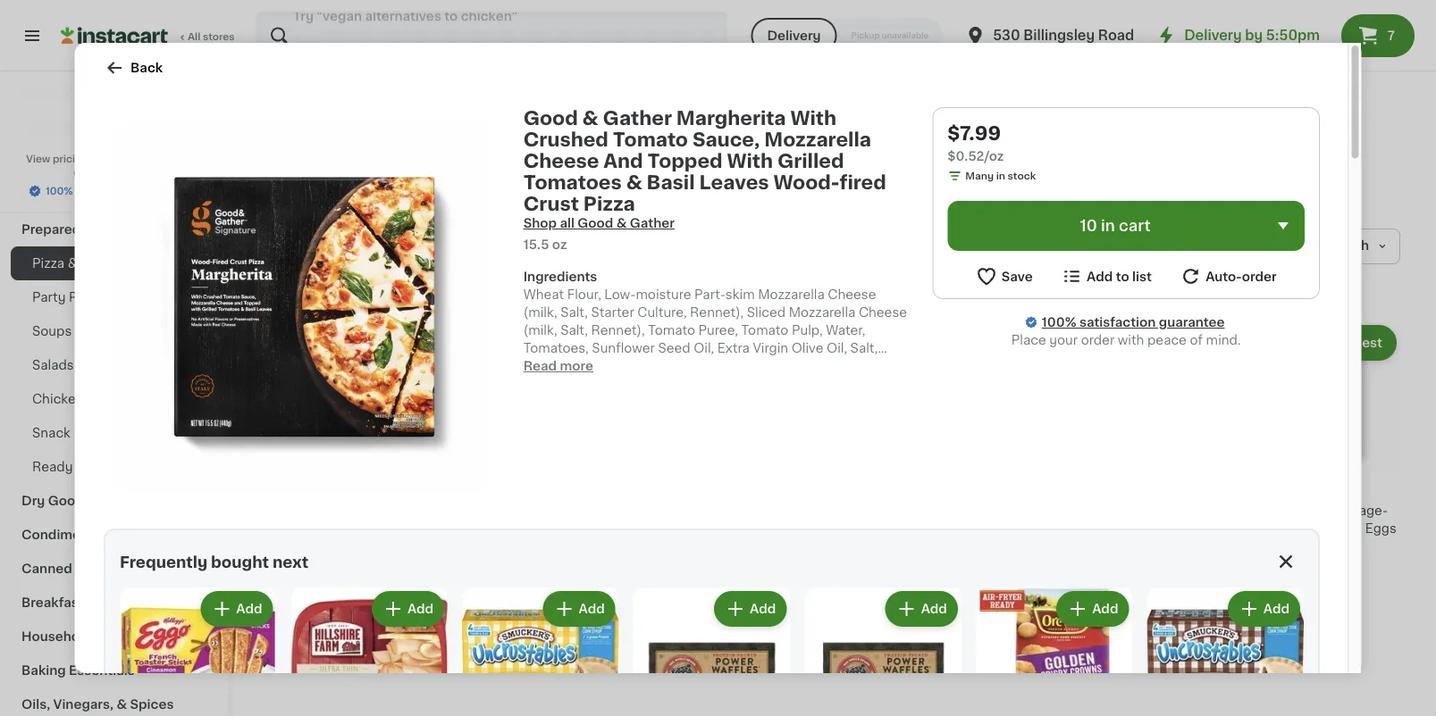 Task type: locate. For each thing, give the bounding box(es) containing it.
0 horizontal spatial olive
[[607, 360, 639, 373]]

10 left cart
[[1080, 219, 1097, 234]]

2 cheddar from the left
[[1087, 540, 1142, 553]]

0 vertical spatial fired
[[839, 173, 886, 192]]

gather for parmesan
[[975, 522, 1018, 535]]

mashed inside good & gather yukon gold mashed potatoes
[[793, 540, 843, 553]]

1 horizontal spatial gold
[[760, 540, 790, 553]]

cheese inside good & gather cheddar & parmesan macaroni & cheese 20 oz
[[998, 558, 1047, 571]]

0 vertical spatial (milk,
[[523, 307, 557, 319]]

meals right cook
[[129, 461, 166, 474]]

good for hard-
[[1251, 504, 1286, 517]]

macaroni & cheese
[[343, 173, 470, 185]]

100% satisfaction guarantee down instacart.
[[46, 186, 189, 196]]

oil, down water, at right top
[[826, 342, 847, 355]]

10 in cart field
[[947, 201, 1305, 251]]

mashed potatoes link
[[489, 164, 627, 193]]

0 horizontal spatial 15.5
[[268, 558, 288, 567]]

macaroni inside good & gather cheddar & parmesan macaroni & cheese 20 oz
[[923, 558, 982, 571]]

0 horizontal spatial and
[[390, 558, 415, 571]]

cheddar inside good & gather cheddar & parmesan macaroni & cheese 20 oz
[[923, 540, 978, 553]]

0 vertical spatial 100% satisfaction guarantee
[[46, 186, 189, 196]]

mozzarella
[[764, 130, 871, 149], [758, 289, 824, 301], [789, 307, 855, 319], [268, 558, 335, 571]]

eligible down good & gather cheddar & parmesan macaroni & cheese 20 oz
[[969, 600, 1016, 613]]

crushed up next
[[268, 540, 322, 553]]

good inside 7 good & gather margherita with crushed tomato sauce, mozzarella cheese and topped with grilled tomatoes & basil leaves wood-fired crust pizza
[[268, 504, 303, 517]]

1 horizontal spatial olive
[[791, 342, 823, 355]]

0 horizontal spatial tomatoes
[[268, 594, 330, 606]]

1 vertical spatial of
[[1321, 558, 1331, 567]]

0 vertical spatial satisfaction
[[75, 186, 135, 196]]

breakfast
[[21, 597, 84, 610]]

0 vertical spatial wood-
[[773, 173, 839, 192]]

2 vertical spatial in
[[317, 575, 326, 585]]

gather inside good & gather cage- free hard-cooked eggs 12.5 oz likely out of stock
[[1303, 504, 1346, 517]]

1 horizontal spatial and
[[603, 152, 643, 170]]

macaroni up 20
[[923, 558, 982, 571]]

items down the parmesan
[[1019, 600, 1055, 613]]

of
[[1190, 334, 1203, 347], [1321, 558, 1331, 567]]

wood- inside good & gather margherita with crushed tomato sauce, mozzarella cheese and topped with grilled tomatoes & basil leaves wood-fired crust pizza shop all good & gather 15.5 oz
[[773, 173, 839, 192]]

1 horizontal spatial 100%
[[1042, 316, 1076, 329]]

1 horizontal spatial of
[[1321, 558, 1331, 567]]

gather inside good & gather white cheddar macaroni & cheese
[[1139, 522, 1182, 535]]

100% satisfaction guarantee inside 100% satisfaction guarantee 'button'
[[46, 186, 189, 196]]

of left mind. at right
[[1190, 334, 1203, 347]]

ct
[[347, 337, 361, 349]]

0 horizontal spatial pizza
[[32, 257, 64, 270]]

gold inside good & gather yukon gold garlic mashed potatoes 24 oz
[[596, 540, 626, 553]]

soups down "sauces"
[[135, 563, 175, 576]]

crust up shop
[[523, 194, 579, 213]]

2 yukon from the left
[[858, 522, 896, 535]]

0 vertical spatial basil
[[646, 173, 695, 192]]

frequently bought next
[[119, 556, 308, 571]]

0 vertical spatial topped
[[647, 152, 722, 170]]

see down good & gather yukon gold mashed potatoes
[[777, 582, 802, 595]]

oregano.
[[785, 360, 843, 373]]

(milk, up tomatoes,
[[523, 324, 557, 337]]

household
[[21, 631, 92, 644]]

1 vertical spatial many
[[286, 575, 314, 585]]

15.5 inside product group
[[268, 558, 288, 567]]

good & gather margherita with crushed tomato sauce, mozzarella cheese and topped with grilled tomatoes & basil leaves wood-fired crust pizza shop all good & gather 15.5 oz
[[523, 109, 886, 251]]

0 vertical spatial stock
[[1007, 171, 1036, 181]]

1 yukon from the left
[[694, 522, 732, 535]]

1 horizontal spatial tomatoes
[[523, 173, 621, 192]]

good inside good & gather yukon gold mashed potatoes
[[760, 522, 795, 535]]

olive down "pulp,"
[[791, 342, 823, 355]]

7 inside 7 good & gather margherita with crushed tomato sauce, mozzarella cheese and topped with grilled tomatoes & basil leaves wood-fired crust pizza
[[278, 481, 290, 499]]

leaves right more on the left
[[699, 173, 769, 192]]

ravioli
[[432, 540, 473, 553]]

add inside button
[[1086, 270, 1113, 283]]

macaroni down "white"
[[1145, 540, 1203, 553]]

2 horizontal spatial macaroni
[[1145, 540, 1203, 553]]

with inside view pricing policy. not affiliated with instacart.
[[73, 168, 95, 178]]

see eligible items down good & gather yukon gold garlic mashed potatoes 24 oz
[[614, 600, 727, 613]]

pizza inside "pizza & meals" link
[[32, 257, 64, 270]]

gather inside 7 good & gather margherita with crushed tomato sauce, mozzarella cheese and topped with grilled tomatoes & basil leaves wood-fired crust pizza
[[320, 504, 363, 517]]

to inside button
[[1116, 270, 1129, 283]]

delivery by 5:50pm link
[[1156, 25, 1320, 46]]

see eligible items down good & gather white cheddar macaroni & cheese
[[1105, 600, 1219, 613]]

to inside "link"
[[76, 461, 89, 474]]

affiliated
[[148, 154, 193, 164]]

2 horizontal spatial basil
[[646, 173, 695, 192]]

oz right bought
[[291, 558, 303, 567]]

0 vertical spatial olive
[[791, 342, 823, 355]]

0 horizontal spatial 100%
[[46, 186, 73, 196]]

eligible down good & gather yukon gold garlic mashed potatoes 24 oz
[[641, 600, 688, 613]]

more
[[647, 173, 680, 185]]

0 vertical spatial with
[[73, 168, 95, 178]]

0 vertical spatial 7
[[1388, 29, 1395, 42]]

see down good & gather cheddar & parmesan macaroni & cheese 20 oz
[[941, 600, 966, 613]]

1 vertical spatial crushed
[[268, 540, 322, 553]]

0 vertical spatial leaves
[[699, 173, 769, 192]]

0 horizontal spatial all
[[188, 32, 200, 42]]

see for good & gather cheddar & parmesan macaroni & cheese
[[941, 600, 966, 613]]

1 cheddar from the left
[[923, 540, 978, 553]]

tomatoes
[[523, 173, 621, 192], [268, 594, 330, 606]]

see down good & gather white cheddar macaroni & cheese
[[1105, 600, 1130, 613]]

10 for 10 ct
[[330, 337, 344, 349]]

1 (milk, from the top
[[523, 307, 557, 319]]

eligible down good & gather yukon gold mashed potatoes
[[805, 582, 852, 595]]

0 vertical spatial many in stock
[[965, 171, 1036, 181]]

rennet), down 'starter'
[[591, 324, 645, 337]]

oil, down seed
[[642, 360, 663, 373]]

1 horizontal spatial topped
[[647, 152, 722, 170]]

basil
[[646, 173, 695, 192], [523, 360, 553, 373], [347, 594, 377, 606]]

1 vertical spatial all
[[290, 173, 306, 185]]

1 vertical spatial soups
[[135, 563, 175, 576]]

delivery
[[1184, 29, 1242, 42], [767, 29, 821, 42]]

basil,
[[707, 360, 740, 373]]

see eligible items button down good & gather yukon gold garlic mashed potatoes 24 oz
[[596, 591, 745, 621]]

tomato inside 7 good & gather margherita with crushed tomato sauce, mozzarella cheese and topped with grilled tomatoes & basil leaves wood-fired crust pizza
[[325, 540, 372, 553]]

1 horizontal spatial 10
[[1080, 219, 1097, 234]]

None search field
[[256, 11, 728, 61]]

1 horizontal spatial meals
[[129, 461, 166, 474]]

1 vertical spatial fired
[[358, 612, 387, 624]]

gather inside good & gather yukon gold mashed potatoes
[[811, 522, 854, 535]]

place your order with peace of mind.
[[1011, 334, 1241, 347]]

oils, vinegars, & spices
[[21, 699, 174, 711]]

crust down next
[[268, 630, 303, 642]]

see eligible items button for good & gather white cheddar macaroni & cheese
[[1087, 591, 1237, 621]]

oz down all
[[552, 239, 567, 251]]

2 gold from the left
[[760, 540, 790, 553]]

see eligible items button for good & gather yukon gold garlic mashed potatoes
[[596, 591, 745, 621]]

items down good & gather white cheddar macaroni & cheese
[[1183, 600, 1219, 613]]

gold for mashed
[[760, 540, 790, 553]]

add button
[[507, 327, 576, 359], [671, 327, 740, 359], [835, 327, 904, 359], [999, 327, 1068, 359], [1162, 327, 1231, 359], [202, 594, 271, 626], [373, 594, 442, 626], [544, 594, 613, 626], [716, 594, 785, 626], [887, 594, 956, 626], [1058, 594, 1127, 626], [1229, 594, 1298, 626]]

see eligible items button down good & gather white cheddar macaroni & cheese
[[1087, 591, 1237, 621]]

of right out
[[1321, 558, 1331, 567]]

to left list
[[1116, 270, 1129, 283]]

15.5 oz
[[268, 558, 303, 567]]

0 vertical spatial 10
[[1080, 219, 1097, 234]]

sauce, left ravioli
[[375, 540, 418, 553]]

see down garlic
[[614, 600, 638, 613]]

rennet), up puree,
[[690, 307, 743, 319]]

leaves down next
[[268, 612, 312, 624]]

1 horizontal spatial crushed
[[523, 130, 608, 149]]

delivery by 5:50pm
[[1184, 29, 1320, 42]]

10 left ct
[[330, 337, 344, 349]]

goods down the condiments & sauces
[[75, 563, 118, 576]]

seafood
[[71, 54, 125, 66]]

not
[[127, 154, 146, 164]]

canned goods & soups link
[[11, 552, 217, 586]]

7 inside button
[[1388, 29, 1395, 42]]

1 vertical spatial leaves
[[268, 612, 312, 624]]

delivery inside button
[[767, 29, 821, 42]]

satisfaction down instacart.
[[75, 186, 135, 196]]

crushed inside good & gather margherita with crushed tomato sauce, mozzarella cheese and topped with grilled tomatoes & basil leaves wood-fired crust pizza shop all good & gather 15.5 oz
[[523, 130, 608, 149]]

$7.99 $0.52/oz
[[947, 124, 1004, 163]]

sauce, inside good & gather margherita with crushed tomato sauce, mozzarella cheese and topped with grilled tomatoes & basil leaves wood-fired crust pizza shop all good & gather 15.5 oz
[[692, 130, 760, 149]]

see eligible items down good & gather cheddar & parmesan macaroni & cheese 20 oz
[[941, 600, 1055, 613]]

0 vertical spatial potatoes
[[557, 173, 615, 185]]

good & gather margherita with crushed tomato sauce, mozzarella cheese and topped with grilled tomatoes & basil leaves wood-fired crust pizza image
[[118, 122, 489, 493]]

see eligible items button
[[760, 573, 909, 604], [596, 591, 745, 621], [923, 591, 1073, 621], [1087, 591, 1237, 621]]

wood-
[[773, 173, 839, 192], [316, 612, 358, 624]]

530
[[993, 29, 1020, 42]]

100%
[[46, 186, 73, 196], [1042, 316, 1076, 329]]

1 horizontal spatial macaroni
[[923, 558, 982, 571]]

target logo image
[[97, 93, 131, 127]]

rennet),
[[690, 307, 743, 319], [591, 324, 645, 337]]

oz right 12.5
[[1274, 540, 1285, 550]]

mind.
[[1206, 334, 1241, 347]]

satisfaction inside 'button'
[[75, 186, 135, 196]]

target link
[[93, 93, 135, 148]]

1 vertical spatial pizza
[[32, 257, 64, 270]]

many down $0.52/oz
[[965, 171, 994, 181]]

in inside field
[[1101, 219, 1115, 234]]

basil inside 7 good & gather margherita with crushed tomato sauce, mozzarella cheese and topped with grilled tomatoes & basil leaves wood-fired crust pizza
[[347, 594, 377, 606]]

see eligible items
[[777, 582, 891, 595], [614, 600, 727, 613], [941, 600, 1055, 613], [1105, 600, 1219, 613]]

1 vertical spatial margherita
[[268, 522, 336, 535]]

meals right more on the left
[[683, 173, 722, 185]]

&
[[58, 54, 68, 66], [71, 88, 82, 100], [582, 109, 598, 127], [407, 173, 417, 185], [725, 173, 736, 185], [626, 173, 642, 192], [616, 217, 626, 230], [68, 257, 78, 270], [94, 495, 104, 508], [306, 504, 316, 517], [470, 504, 480, 517], [1289, 504, 1299, 517], [634, 522, 644, 535], [962, 522, 972, 535], [798, 522, 808, 535], [1126, 522, 1136, 535], [104, 529, 114, 542], [981, 540, 991, 553], [1206, 540, 1217, 553], [985, 558, 995, 571], [121, 563, 132, 576], [333, 594, 343, 606], [117, 699, 127, 711]]

0 vertical spatial meals
[[683, 173, 722, 185]]

soups up salads
[[32, 325, 72, 338]]

to
[[1116, 270, 1129, 283], [76, 461, 89, 474]]

0 vertical spatial pizza
[[583, 194, 635, 213]]

1 vertical spatial olive
[[607, 360, 639, 373]]

with down the 100% satisfaction guarantee link
[[1118, 334, 1144, 347]]

good inside good & gather cage- free hard-cooked eggs 12.5 oz likely out of stock
[[1251, 504, 1286, 517]]

$0.52/oz
[[947, 150, 1004, 163]]

tomatoes down next
[[268, 594, 330, 606]]

gold for garlic
[[596, 540, 626, 553]]

0 horizontal spatial to
[[76, 461, 89, 474]]

7 good & gather margherita with crushed tomato sauce, mozzarella cheese and topped with grilled tomatoes & basil leaves wood-fired crust pizza
[[268, 481, 418, 642]]

oz right 20
[[939, 575, 951, 585]]

1 horizontal spatial pizza
[[306, 630, 338, 642]]

sauce, inside 7 good & gather margherita with crushed tomato sauce, mozzarella cheese and topped with grilled tomatoes & basil leaves wood-fired crust pizza
[[375, 540, 418, 553]]

gather for garlic
[[647, 522, 691, 535]]

product group containing request
[[1251, 322, 1401, 573]]

goods for dry
[[48, 495, 91, 508]]

oil, down puree,
[[693, 342, 714, 355]]

0 horizontal spatial 100% satisfaction guarantee
[[46, 186, 189, 196]]

canned goods & soups
[[21, 563, 175, 576]]

mashed
[[502, 173, 554, 185], [669, 540, 720, 553], [793, 540, 843, 553]]

oil,
[[693, 342, 714, 355], [826, 342, 847, 355], [642, 360, 663, 373]]

eligible down good & gather white cheddar macaroni & cheese
[[1133, 600, 1180, 613]]

0 horizontal spatial basil
[[347, 594, 377, 606]]

ingredients
[[523, 271, 597, 283]]

0 horizontal spatial wood-
[[316, 612, 358, 624]]

0 vertical spatial to
[[1116, 270, 1129, 283]]

frozen link
[[11, 111, 217, 145]]

0 vertical spatial 100%
[[46, 186, 73, 196]]

0 horizontal spatial guarantee
[[138, 186, 189, 196]]

1 horizontal spatial 7
[[1388, 29, 1395, 42]]

100% down bakery
[[46, 186, 73, 196]]

many in stock down $0.52/oz
[[965, 171, 1036, 181]]

0 horizontal spatial crushed
[[268, 540, 322, 553]]

1 horizontal spatial order
[[1242, 270, 1277, 283]]

guarantee inside 'button'
[[138, 186, 189, 196]]

salt, down flour,
[[560, 307, 588, 319]]

grilled inside good & gather margherita with crushed tomato sauce, mozzarella cheese and topped with grilled tomatoes & basil leaves wood-fired crust pizza shop all good & gather 15.5 oz
[[777, 152, 844, 170]]

1 gold from the left
[[596, 540, 626, 553]]

sliced
[[747, 307, 785, 319]]

2 (milk, from the top
[[523, 324, 557, 337]]

1 horizontal spatial satisfaction
[[1079, 316, 1156, 329]]

0 horizontal spatial oil,
[[642, 360, 663, 373]]

(milk, down wheat
[[523, 307, 557, 319]]

seed
[[658, 342, 690, 355]]

parmesan
[[994, 540, 1057, 553]]

0 vertical spatial rennet),
[[690, 307, 743, 319]]

prepared foods link
[[11, 213, 217, 247]]

foods
[[84, 223, 124, 236]]

all for all stores
[[188, 32, 200, 42]]

7
[[1388, 29, 1395, 42], [278, 481, 290, 499]]

margherita inside 7 good & gather margherita with crushed tomato sauce, mozzarella cheese and topped with grilled tomatoes & basil leaves wood-fired crust pizza
[[268, 522, 336, 535]]

good inside good & gather margherita with crushed tomato sauce, mozzarella cheese and topped with grilled tomatoes & basil leaves wood-fired crust pizza shop all good & gather 15.5 oz
[[523, 109, 578, 127]]

1 vertical spatial basil
[[523, 360, 553, 373]]

salads link
[[11, 349, 217, 383]]

delivery for delivery by 5:50pm
[[1184, 29, 1242, 42]]

fired
[[839, 173, 886, 192], [358, 612, 387, 624]]

oz inside good & gather cheddar & parmesan macaroni & cheese 20 oz
[[939, 575, 951, 585]]

baking essentials
[[21, 665, 135, 678]]

see eligible items button down good & gather cheddar & parmesan macaroni & cheese 20 oz
[[923, 591, 1073, 621]]

tomatoes up all
[[523, 173, 621, 192]]

topped down next
[[268, 576, 316, 588]]

cheese inside 7 good & gather margherita with crushed tomato sauce, mozzarella cheese and topped with grilled tomatoes & basil leaves wood-fired crust pizza
[[338, 558, 386, 571]]

ready to cook meals link
[[11, 450, 217, 484]]

0 vertical spatial many
[[965, 171, 994, 181]]

leaves inside 7 good & gather margherita with crushed tomato sauce, mozzarella cheese and topped with grilled tomatoes & basil leaves wood-fired crust pizza
[[268, 612, 312, 624]]

frequently bought next section
[[103, 529, 1320, 717]]

shop
[[523, 217, 556, 230]]

place
[[1011, 334, 1046, 347]]

goods up 'condiments'
[[48, 495, 91, 508]]

1 vertical spatial meals
[[81, 257, 118, 270]]

1 horizontal spatial 15.5
[[523, 239, 549, 251]]

gather inside good & gather margherita with crushed tomato sauce, mozzarella cheese and topped with grilled tomatoes & basil leaves wood-fired crust pizza shop all good & gather 15.5 oz
[[602, 109, 672, 127]]

2 vertical spatial meals
[[129, 461, 166, 474]]

1 horizontal spatial yukon
[[858, 522, 896, 535]]

yukon inside good & gather yukon gold garlic mashed potatoes 24 oz
[[694, 522, 732, 535]]

salt, down water, at right top
[[850, 342, 878, 355]]

with down the 'pricing'
[[73, 168, 95, 178]]

satisfaction up place your order with peace of mind.
[[1079, 316, 1156, 329]]

margherita up the more meals & sides link
[[676, 109, 786, 127]]

good & gather yukon gold garlic mashed potatoes 24 oz
[[596, 522, 732, 585]]

pizza up good
[[583, 194, 635, 213]]

100% up your
[[1042, 316, 1076, 329]]

to left cook
[[76, 461, 89, 474]]

all for all
[[290, 173, 306, 185]]

gold inside good & gather yukon gold mashed potatoes
[[760, 540, 790, 553]]

guarantee down affiliated
[[138, 186, 189, 196]]

many inside product group
[[286, 575, 314, 585]]

basil inside wheat flour, low-moisture part-skim mozzarella cheese (milk, salt, starter culture, rennet), sliced mozzarella cheese (milk, salt, rennet), tomato puree, tomato pulp, water, tomatoes, sunflower seed oil, extra virgin olive oil, salt, basil leaves, olive oil, yeast, basil, sugar, oregano.
[[523, 360, 553, 373]]

1 horizontal spatial fired
[[839, 173, 886, 192]]

1 horizontal spatial sauce,
[[692, 130, 760, 149]]

1 vertical spatial wood-
[[316, 612, 358, 624]]

pizza inside 7 good & gather margherita with crushed tomato sauce, mozzarella cheese and topped with grilled tomatoes & basil leaves wood-fired crust pizza
[[306, 630, 338, 642]]

10 inside field
[[1080, 219, 1097, 234]]

all inside 'link'
[[290, 173, 306, 185]]

1 vertical spatial topped
[[268, 576, 316, 588]]

meals inside "link"
[[129, 461, 166, 474]]

baking
[[21, 665, 66, 678]]

7 for 7 good & gather margherita with crushed tomato sauce, mozzarella cheese and topped with grilled tomatoes & basil leaves wood-fired crust pizza
[[278, 481, 290, 499]]

pizza down next
[[306, 630, 338, 642]]

low-
[[604, 289, 635, 301]]

1 vertical spatial 7
[[278, 481, 290, 499]]

topped up more on the left
[[647, 152, 722, 170]]

1 horizontal spatial margherita
[[676, 109, 786, 127]]

gather inside good & gather cheddar & parmesan macaroni & cheese 20 oz
[[975, 522, 1018, 535]]

good inside good & gather cheddar & parmesan macaroni & cheese 20 oz
[[923, 522, 958, 535]]

macaroni inside good & gather white cheddar macaroni & cheese
[[1145, 540, 1203, 553]]

gather inside good & gather yukon gold garlic mashed potatoes 24 oz
[[647, 522, 691, 535]]

0 horizontal spatial stock
[[328, 575, 357, 585]]

many down next
[[286, 575, 314, 585]]

product group
[[268, 322, 418, 642], [432, 322, 582, 570], [596, 322, 745, 621], [760, 322, 909, 604], [923, 322, 1073, 621], [1087, 322, 1237, 621], [1251, 322, 1401, 573], [119, 588, 276, 717], [291, 588, 447, 717], [462, 588, 619, 717], [633, 588, 790, 717], [804, 588, 961, 717], [975, 588, 1132, 717], [1147, 588, 1304, 717]]

crushed up mashed potatoes
[[523, 130, 608, 149]]

see eligible items for good & gather white cheddar macaroni & cheese
[[1105, 600, 1219, 613]]

cheese inside good & gather white cheddar macaroni & cheese
[[1087, 558, 1136, 571]]

good inside good & gather white cheddar macaroni & cheese
[[1087, 522, 1122, 535]]

1 vertical spatial 100%
[[1042, 316, 1076, 329]]

15.5
[[523, 239, 549, 251], [268, 558, 288, 567]]

0 vertical spatial tomatoes
[[523, 173, 621, 192]]

see eligible items for good & gather yukon gold garlic mashed potatoes
[[614, 600, 727, 613]]

party
[[32, 291, 66, 304]]

good inside good & gather yukon gold garlic mashed potatoes 24 oz
[[596, 522, 631, 535]]

many in stock down next
[[286, 575, 357, 585]]

2 horizontal spatial mashed
[[793, 540, 843, 553]]

0 horizontal spatial rennet),
[[591, 324, 645, 337]]

all link
[[272, 164, 324, 193]]

1 horizontal spatial all
[[290, 173, 306, 185]]

items for good & gather yukon gold garlic mashed potatoes
[[691, 600, 727, 613]]

items
[[855, 582, 891, 595], [691, 600, 727, 613], [1019, 600, 1055, 613], [1183, 600, 1219, 613]]

meals down foods
[[81, 257, 118, 270]]

macaroni up the reset button
[[343, 173, 404, 185]]

cheddar right the parmesan
[[1087, 540, 1142, 553]]

gather for hard-
[[1303, 504, 1346, 517]]

mashed potatoes
[[502, 173, 615, 185]]

yukon inside good & gather yukon gold mashed potatoes
[[858, 522, 896, 535]]

1 vertical spatial grilled
[[351, 576, 392, 588]]

tomatoes inside good & gather margherita with crushed tomato sauce, mozzarella cheese and topped with grilled tomatoes & basil leaves wood-fired crust pizza shop all good & gather 15.5 oz
[[523, 173, 621, 192]]

1 vertical spatial crust
[[268, 630, 303, 642]]

margherita up next
[[268, 522, 336, 535]]

7 for 7
[[1388, 29, 1395, 42]]

0 horizontal spatial fired
[[358, 612, 387, 624]]

all
[[188, 32, 200, 42], [290, 173, 306, 185]]

cheddar up 20
[[923, 540, 978, 553]]

product group containing 5
[[432, 322, 582, 570]]

0 vertical spatial margherita
[[676, 109, 786, 127]]

1 horizontal spatial cheddar
[[1087, 540, 1142, 553]]

bakery link
[[11, 145, 217, 179]]

100% satisfaction guarantee up place your order with peace of mind.
[[1042, 316, 1225, 329]]

snack packs
[[32, 427, 111, 440]]

pizza up party
[[32, 257, 64, 270]]

0 horizontal spatial delivery
[[767, 29, 821, 42]]

1 horizontal spatial many
[[965, 171, 994, 181]]

snacks
[[21, 88, 68, 100]]

salt, up tomatoes,
[[560, 324, 588, 337]]

mozzarella inside good & gather margherita with crushed tomato sauce, mozzarella cheese and topped with grilled tomatoes & basil leaves wood-fired crust pizza shop all good & gather 15.5 oz
[[764, 130, 871, 149]]

crushed inside 7 good & gather margherita with crushed tomato sauce, mozzarella cheese and topped with grilled tomatoes & basil leaves wood-fired crust pizza
[[268, 540, 322, 553]]

oz right 24
[[611, 575, 623, 585]]

& inside good & gather yukon gold garlic mashed potatoes 24 oz
[[634, 522, 644, 535]]

0 horizontal spatial gold
[[596, 540, 626, 553]]

100% inside 'button'
[[46, 186, 73, 196]]

0 horizontal spatial yukon
[[694, 522, 732, 535]]

fired inside 7 good & gather margherita with crushed tomato sauce, mozzarella cheese and topped with grilled tomatoes & basil leaves wood-fired crust pizza
[[358, 612, 387, 624]]

meals
[[683, 173, 722, 185], [81, 257, 118, 270], [129, 461, 166, 474]]

moisture
[[635, 289, 691, 301]]

100% satisfaction guarantee button
[[28, 181, 200, 198]]

1 vertical spatial (milk,
[[523, 324, 557, 337]]

olive down sunflower
[[607, 360, 639, 373]]

100% satisfaction guarantee
[[46, 186, 189, 196], [1042, 316, 1225, 329]]

sauce, up the more meals & sides link
[[692, 130, 760, 149]]

1 vertical spatial potatoes
[[847, 540, 903, 553]]

items down good & gather yukon gold garlic mashed potatoes 24 oz
[[691, 600, 727, 613]]

macaroni & cheese link
[[331, 164, 482, 193]]

guarantee up the peace
[[1159, 316, 1225, 329]]



Task type: describe. For each thing, give the bounding box(es) containing it.
deli link
[[11, 179, 217, 213]]

puree,
[[698, 324, 738, 337]]

cooked
[[1315, 522, 1362, 535]]

potatoes inside good & gather yukon gold mashed potatoes
[[847, 540, 903, 553]]

see eligible items button down good & gather yukon gold mashed potatoes
[[760, 573, 909, 604]]

1 horizontal spatial soups
[[135, 563, 175, 576]]

& inside good & gather yukon gold mashed potatoes
[[798, 522, 808, 535]]

gather
[[630, 217, 674, 230]]

all stores
[[188, 32, 235, 42]]

meat
[[21, 54, 55, 66]]

yeast,
[[666, 360, 704, 373]]

auto-
[[1205, 270, 1242, 283]]

snacks & candy link
[[11, 77, 217, 111]]

10 for 10 in cart
[[1080, 219, 1097, 234]]

1 horizontal spatial oil,
[[693, 342, 714, 355]]

dry goods & pasta
[[21, 495, 144, 508]]

fired inside good & gather margherita with crushed tomato sauce, mozzarella cheese and topped with grilled tomatoes & basil leaves wood-fired crust pizza shop all good & gather 15.5 oz
[[839, 173, 886, 192]]

oz inside good & gather margherita with crushed tomato sauce, mozzarella cheese and topped with grilled tomatoes & basil leaves wood-fired crust pizza shop all good & gather 15.5 oz
[[552, 239, 567, 251]]

good for mashed
[[760, 522, 795, 535]]

and inside good & gather margherita with crushed tomato sauce, mozzarella cheese and topped with grilled tomatoes & basil leaves wood-fired crust pizza shop all good & gather 15.5 oz
[[603, 152, 643, 170]]

mozzarella inside 7 good & gather margherita with crushed tomato sauce, mozzarella cheese and topped with grilled tomatoes & basil leaves wood-fired crust pizza
[[268, 558, 335, 571]]

bakery
[[21, 156, 67, 168]]

product group containing 7
[[268, 322, 418, 642]]

dry goods & pasta link
[[11, 484, 217, 518]]

1 vertical spatial salt,
[[560, 324, 588, 337]]

white
[[1185, 522, 1222, 535]]

condiments & sauces
[[21, 529, 165, 542]]

water,
[[826, 324, 865, 337]]

wood- inside 7 good & gather margherita with crushed tomato sauce, mozzarella cheese and topped with grilled tomatoes & basil leaves wood-fired crust pizza
[[316, 612, 358, 624]]

cage-
[[1349, 504, 1388, 517]]

0 vertical spatial macaroni
[[343, 173, 404, 185]]

more meals & sides link
[[634, 164, 787, 193]]

good & gather cage- free hard-cooked eggs 12.5 oz likely out of stock
[[1251, 504, 1397, 567]]

gather inside 5 good & gather butternut squash ravioli
[[483, 504, 527, 517]]

sunflower
[[592, 342, 655, 355]]

margherita inside good & gather margherita with crushed tomato sauce, mozzarella cheese and topped with grilled tomatoes & basil leaves wood-fired crust pizza shop all good & gather 15.5 oz
[[676, 109, 786, 127]]

oz inside good & gather yukon gold garlic mashed potatoes 24 oz
[[611, 575, 623, 585]]

snacks & candy
[[21, 88, 127, 100]]

pizza & meals link
[[11, 247, 217, 281]]

all stores link
[[61, 11, 236, 61]]

pulp,
[[791, 324, 823, 337]]

stores
[[203, 32, 235, 42]]

& inside good & gather cage- free hard-cooked eggs 12.5 oz likely out of stock
[[1289, 504, 1299, 517]]

2 vertical spatial salt,
[[850, 342, 878, 355]]

1 vertical spatial with
[[1118, 334, 1144, 347]]

24
[[596, 575, 609, 585]]

530 billingsley road button
[[965, 11, 1134, 61]]

pizza inside good & gather margherita with crushed tomato sauce, mozzarella cheese and topped with grilled tomatoes & basil leaves wood-fired crust pizza shop all good & gather 15.5 oz
[[583, 194, 635, 213]]

$7.99
[[947, 124, 1001, 143]]

breakfast link
[[11, 586, 217, 620]]

0 horizontal spatial many in stock
[[286, 575, 357, 585]]

order inside button
[[1242, 270, 1277, 283]]

out
[[1301, 558, 1318, 567]]

instacart logo image
[[61, 25, 168, 46]]

snack packs link
[[11, 417, 217, 450]]

wheat
[[523, 289, 564, 301]]

in inside product group
[[317, 575, 326, 585]]

see eligible items for good & gather cheddar & parmesan macaroni & cheese
[[941, 600, 1055, 613]]

see eligible items down good & gather yukon gold mashed potatoes
[[777, 582, 891, 595]]

tomato inside good & gather margherita with crushed tomato sauce, mozzarella cheese and topped with grilled tomatoes & basil leaves wood-fired crust pizza shop all good & gather 15.5 oz
[[613, 130, 688, 149]]

0 horizontal spatial mashed
[[502, 173, 554, 185]]

extra
[[717, 342, 749, 355]]

to for cook
[[76, 461, 89, 474]]

frozen
[[21, 122, 65, 134]]

reset button
[[373, 229, 421, 265]]

potatoes inside good & gather yukon gold garlic mashed potatoes 24 oz
[[596, 558, 652, 571]]

items left 20
[[855, 582, 891, 595]]

2 horizontal spatial meals
[[683, 173, 722, 185]]

butternut
[[432, 522, 492, 535]]

good & gather white cheddar macaroni & cheese
[[1087, 522, 1222, 571]]

road
[[1098, 29, 1134, 42]]

of inside good & gather cage- free hard-cooked eggs 12.5 oz likely out of stock
[[1321, 558, 1331, 567]]

view pricing policy. not affiliated with instacart. link
[[14, 152, 214, 181]]

good for crushed
[[523, 109, 578, 127]]

bought
[[211, 556, 269, 571]]

items for good & gather cheddar & parmesan macaroni & cheese
[[1019, 600, 1055, 613]]

gather for macaroni
[[1139, 522, 1182, 535]]

see for good & gather yukon gold garlic mashed potatoes
[[614, 600, 638, 613]]

squash
[[495, 522, 542, 535]]

target
[[93, 133, 135, 146]]

leaves inside good & gather margherita with crushed tomato sauce, mozzarella cheese and topped with grilled tomatoes & basil leaves wood-fired crust pizza shop all good & gather 15.5 oz
[[699, 173, 769, 192]]

eggs
[[1366, 522, 1397, 535]]

see eligible items button for good & gather cheddar & parmesan macaroni & cheese
[[923, 591, 1073, 621]]

peace
[[1147, 334, 1186, 347]]

save
[[1001, 270, 1033, 283]]

tomatoes inside 7 good & gather margherita with crushed tomato sauce, mozzarella cheese and topped with grilled tomatoes & basil leaves wood-fired crust pizza
[[268, 594, 330, 606]]

party platters link
[[11, 281, 217, 315]]

free
[[1251, 522, 1276, 535]]

1 horizontal spatial 100% satisfaction guarantee
[[1042, 316, 1225, 329]]

to for list
[[1116, 270, 1129, 283]]

cheese inside good & gather margherita with crushed tomato sauce, mozzarella cheese and topped with grilled tomatoes & basil leaves wood-fired crust pizza shop all good & gather 15.5 oz
[[523, 152, 599, 170]]

stock inside good & gather cage- free hard-cooked eggs 12.5 oz likely out of stock
[[1334, 558, 1362, 567]]

crust inside good & gather margherita with crushed tomato sauce, mozzarella cheese and topped with grilled tomatoes & basil leaves wood-fired crust pizza shop all good & gather 15.5 oz
[[523, 194, 579, 213]]

condiments & sauces link
[[11, 518, 217, 552]]

10 ct
[[330, 337, 361, 349]]

condiments
[[21, 529, 101, 542]]

good & gather cheddar & parmesan macaroni & cheese 20 oz
[[923, 522, 1057, 585]]

gather for crushed
[[602, 109, 672, 127]]

0 vertical spatial of
[[1190, 334, 1203, 347]]

goods for canned
[[75, 563, 118, 576]]

1 vertical spatial guarantee
[[1159, 316, 1225, 329]]

household link
[[11, 620, 217, 654]]

0 horizontal spatial meals
[[81, 257, 118, 270]]

pricing
[[53, 154, 88, 164]]

soups link
[[11, 315, 217, 349]]

0 vertical spatial in
[[996, 171, 1005, 181]]

topped inside good & gather margherita with crushed tomato sauce, mozzarella cheese and topped with grilled tomatoes & basil leaves wood-fired crust pizza shop all good & gather 15.5 oz
[[647, 152, 722, 170]]

good for parmesan
[[923, 522, 958, 535]]

oz inside good & gather cage- free hard-cooked eggs 12.5 oz likely out of stock
[[1274, 540, 1285, 550]]

add to list
[[1086, 270, 1152, 283]]

essentials
[[69, 665, 135, 678]]

$1.89 element
[[1251, 478, 1401, 502]]

and inside 7 good & gather margherita with crushed tomato sauce, mozzarella cheese and topped with grilled tomatoes & basil leaves wood-fired crust pizza
[[390, 558, 415, 571]]

0 vertical spatial salt,
[[560, 307, 588, 319]]

billingsley
[[1024, 29, 1095, 42]]

items for good & gather white cheddar macaroni & cheese
[[1183, 600, 1219, 613]]

basil inside good & gather margherita with crushed tomato sauce, mozzarella cheese and topped with grilled tomatoes & basil leaves wood-fired crust pizza shop all good & gather 15.5 oz
[[646, 173, 695, 192]]

grilled inside 7 good & gather margherita with crushed tomato sauce, mozzarella cheese and topped with grilled tomatoes & basil leaves wood-fired crust pizza
[[351, 576, 392, 588]]

chicken
[[32, 393, 84, 406]]

eligible for good & gather white cheddar macaroni & cheese
[[1133, 600, 1180, 613]]

add to list button
[[1061, 265, 1152, 288]]

policy.
[[91, 154, 125, 164]]

service type group
[[751, 18, 943, 54]]

increment quantity of good & gather margherita with crushed tomato sauce, mozzarella cheese and topped with grilled tomatoes & basil leaves wood-fired crust pizza image
[[385, 333, 407, 354]]

reset
[[378, 240, 416, 253]]

delivery for delivery
[[767, 29, 821, 42]]

& inside 5 good & gather butternut squash ravioli
[[470, 504, 480, 517]]

view pricing policy. not affiliated with instacart.
[[26, 154, 193, 178]]

add inside product group
[[541, 337, 567, 349]]

request
[[1328, 337, 1383, 349]]

candy
[[85, 88, 127, 100]]

auto-order
[[1205, 270, 1277, 283]]

good for garlic
[[596, 522, 631, 535]]

pasta
[[107, 495, 144, 508]]

15.5 inside good & gather margherita with crushed tomato sauce, mozzarella cheese and topped with grilled tomatoes & basil leaves wood-fired crust pizza shop all good & gather 15.5 oz
[[523, 239, 549, 251]]

eligible for good & gather cheddar & parmesan macaroni & cheese
[[969, 600, 1016, 613]]

read
[[523, 360, 557, 373]]

likely
[[1269, 558, 1299, 567]]

see for good & gather white cheddar macaroni & cheese
[[1105, 600, 1130, 613]]

good
[[577, 217, 613, 230]]

yukon for mashed
[[694, 522, 732, 535]]

1 horizontal spatial stock
[[1007, 171, 1036, 181]]

2 horizontal spatial oil,
[[826, 342, 847, 355]]

oils,
[[21, 699, 50, 711]]

2 vertical spatial stock
[[328, 575, 357, 585]]

chicken link
[[11, 383, 217, 417]]

gather for mashed
[[811, 522, 854, 535]]

good for macaroni
[[1087, 522, 1122, 535]]

crust inside 7 good & gather margherita with crushed tomato sauce, mozzarella cheese and topped with grilled tomatoes & basil leaves wood-fired crust pizza
[[268, 630, 303, 642]]

party platters
[[32, 291, 118, 304]]

oils, vinegars, & spices link
[[11, 688, 217, 717]]

1 vertical spatial order
[[1081, 334, 1114, 347]]

snack
[[32, 427, 70, 440]]

ready
[[32, 461, 73, 474]]

10 in cart
[[1080, 219, 1151, 234]]

topped inside 7 good & gather margherita with crushed tomato sauce, mozzarella cheese and topped with grilled tomatoes & basil leaves wood-fired crust pizza
[[268, 576, 316, 588]]

salads
[[32, 359, 74, 372]]

mashed inside good & gather yukon gold garlic mashed potatoes 24 oz
[[669, 540, 720, 553]]

culture,
[[637, 307, 687, 319]]

1 vertical spatial rennet),
[[591, 324, 645, 337]]

eligible for good & gather yukon gold garlic mashed potatoes
[[641, 600, 688, 613]]

good inside 5 good & gather butternut squash ravioli
[[432, 504, 467, 517]]

yukon for potatoes
[[858, 522, 896, 535]]

auto-order button
[[1180, 265, 1277, 288]]

cheddar inside good & gather white cheddar macaroni & cheese
[[1087, 540, 1142, 553]]

5:50pm
[[1266, 29, 1320, 42]]

5 good & gather butternut squash ravioli
[[432, 481, 542, 553]]

next
[[272, 556, 308, 571]]

cook
[[92, 461, 125, 474]]

cart
[[1119, 219, 1151, 234]]

decrement quantity of good & gather margherita with crushed tomato sauce, mozzarella cheese and topped with grilled tomatoes & basil leaves wood-fired crust pizza image
[[284, 333, 305, 354]]

good & gather yukon gold mashed potatoes
[[760, 522, 903, 553]]

0 vertical spatial soups
[[32, 325, 72, 338]]

1 horizontal spatial many in stock
[[965, 171, 1036, 181]]



Task type: vqa. For each thing, say whether or not it's contained in the screenshot.
"Chewy" in Buy 2 Get 1 Free Sour Patch Kids Watermelon Soft & Chewy Candy
no



